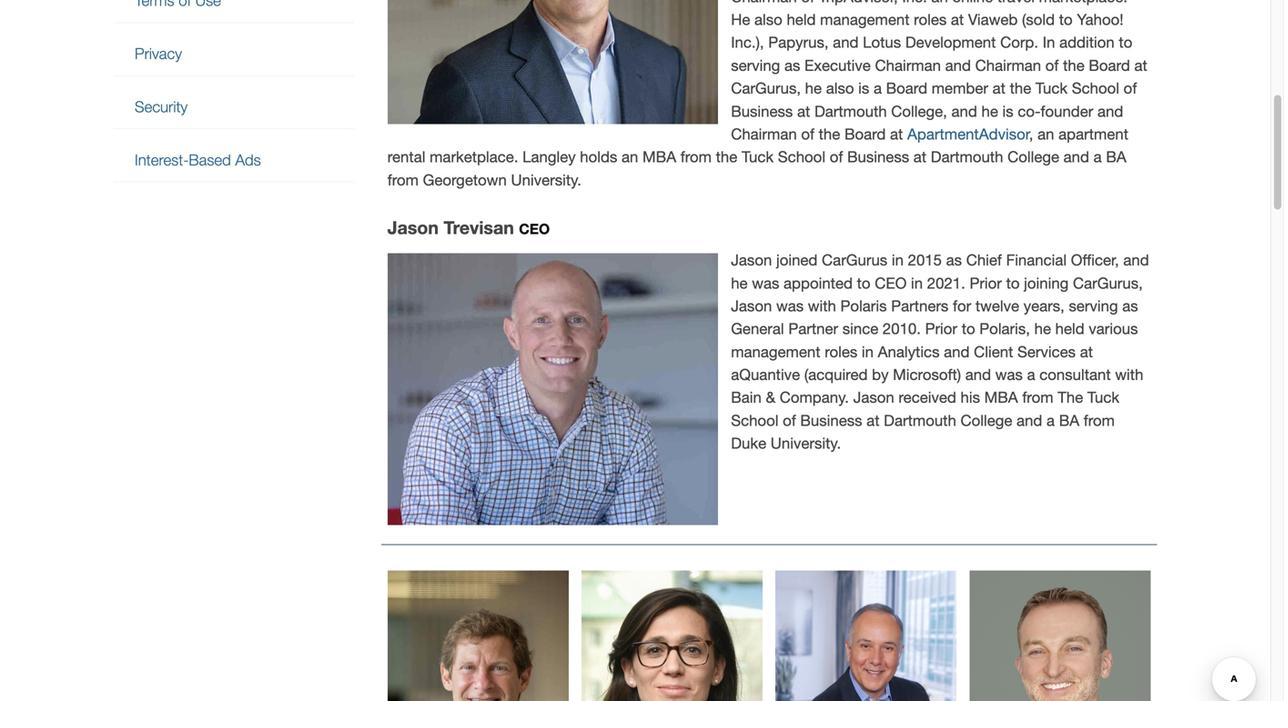 Task type: vqa. For each thing, say whether or not it's contained in the screenshot.
chevron down icon within the THE 'GAS MILEAGE' "dropdown button"
no



Task type: describe. For each thing, give the bounding box(es) containing it.
1 horizontal spatial he
[[1035, 320, 1051, 338]]

0 horizontal spatial prior
[[925, 320, 958, 338]]

and inside the , an apartment rental marketplace. langley holds an mba from the tuck school of business at dartmouth college and a ba from georgetown university.
[[1064, 148, 1090, 166]]

&
[[766, 389, 776, 407]]

and down 'consultant'
[[1017, 412, 1043, 430]]

menu containing privacy
[[113, 0, 354, 183]]

business inside jason joined cargurus in 2015 as chief financial officer, and he was appointed to ceo in 2021. prior to joining cargurus, jason was with polaris partners for twelve years, serving as general partner since 2010. prior to polaris, he held various management roles in analytics and client services at aquantive (acquired by microsoft) and was a consultant with bain & company. jason received his mba from the tuck school of business at dartmouth college and a ba from duke university.
[[800, 412, 862, 430]]

chief
[[966, 251, 1002, 269]]

, an apartment rental marketplace. langley holds an mba from the tuck school of business at dartmouth college and a ba from georgetown university.
[[388, 125, 1129, 189]]

1 horizontal spatial to
[[962, 320, 975, 338]]

jason left joined
[[731, 251, 772, 269]]

privacy link
[[113, 32, 354, 75]]

0 vertical spatial prior
[[970, 274, 1002, 292]]

jason down by
[[853, 389, 894, 407]]

of inside the , an apartment rental marketplace. langley holds an mba from the tuck school of business at dartmouth college and a ba from georgetown university.
[[830, 148, 843, 166]]

apartmentadvisor
[[907, 125, 1030, 143]]

interest-based ads
[[135, 151, 261, 169]]

0 horizontal spatial a
[[1027, 366, 1035, 384]]

mba inside jason joined cargurus in 2015 as chief financial officer, and he was appointed to ceo in 2021. prior to joining cargurus, jason was with polaris partners for twelve years, serving as general partner since 2010. prior to polaris, he held various management roles in analytics and client services at aquantive (acquired by microsoft) and was a consultant with bain & company. jason received his mba from the tuck school of business at dartmouth college and a ba from duke university.
[[985, 389, 1018, 407]]

years,
[[1024, 297, 1065, 315]]

school inside the , an apartment rental marketplace. langley holds an mba from the tuck school of business at dartmouth college and a ba from georgetown university.
[[778, 148, 826, 166]]

officer,
[[1071, 251, 1119, 269]]

2010.
[[883, 320, 921, 338]]

2 horizontal spatial to
[[1006, 274, 1020, 292]]

tuck inside the , an apartment rental marketplace. langley holds an mba from the tuck school of business at dartmouth college and a ba from georgetown university.
[[742, 148, 774, 166]]

privacy
[[135, 45, 182, 62]]

ceo inside jason trevisan ceo
[[519, 220, 550, 238]]

2 vertical spatial was
[[996, 366, 1023, 384]]

of inside jason joined cargurus in 2015 as chief financial officer, and he was appointed to ceo in 2021. prior to joining cargurus, jason was with polaris partners for twelve years, serving as general partner since 2010. prior to polaris, he held various management roles in analytics and client services at aquantive (acquired by microsoft) and was a consultant with bain & company. jason received his mba from the tuck school of business at dartmouth college and a ba from duke university.
[[783, 412, 796, 430]]

since
[[843, 320, 879, 338]]

ads
[[235, 151, 261, 169]]

financial
[[1006, 251, 1067, 269]]

0 vertical spatial with
[[808, 297, 836, 315]]

,
[[1030, 125, 1034, 143]]

a inside the , an apartment rental marketplace. langley holds an mba from the tuck school of business at dartmouth college and a ba from georgetown university.
[[1094, 148, 1102, 166]]

bain
[[731, 389, 762, 407]]

partners
[[891, 297, 949, 315]]

school inside jason joined cargurus in 2015 as chief financial officer, and he was appointed to ceo in 2021. prior to joining cargurus, jason was with polaris partners for twelve years, serving as general partner since 2010. prior to polaris, he held various management roles in analytics and client services at aquantive (acquired by microsoft) and was a consultant with bain & company. jason received his mba from the tuck school of business at dartmouth college and a ba from duke university.
[[731, 412, 779, 430]]

dartmouth inside the , an apartment rental marketplace. langley holds an mba from the tuck school of business at dartmouth college and a ba from georgetown university.
[[931, 148, 1003, 166]]

the
[[716, 148, 738, 166]]

and up his
[[966, 366, 991, 384]]

duke
[[731, 435, 766, 452]]

1 vertical spatial as
[[1123, 297, 1138, 315]]

1 horizontal spatial a
[[1047, 412, 1055, 430]]

trevisan
[[444, 217, 514, 239]]

1 vertical spatial at
[[1080, 343, 1093, 361]]

1 horizontal spatial an
[[1038, 125, 1054, 143]]

0 vertical spatial was
[[752, 274, 779, 292]]

0 vertical spatial he
[[731, 274, 748, 292]]

ba inside jason joined cargurus in 2015 as chief financial officer, and he was appointed to ceo in 2021. prior to joining cargurus, jason was with polaris partners for twelve years, serving as general partner since 2010. prior to polaris, he held various management roles in analytics and client services at aquantive (acquired by microsoft) and was a consultant with bain & company. jason received his mba from the tuck school of business at dartmouth college and a ba from duke university.
[[1059, 412, 1080, 430]]



Task type: locate. For each thing, give the bounding box(es) containing it.
2015
[[908, 251, 942, 269]]

2 horizontal spatial in
[[911, 274, 923, 292]]

2 vertical spatial at
[[867, 412, 880, 430]]

in up partners
[[911, 274, 923, 292]]

1 vertical spatial mba
[[985, 389, 1018, 407]]

he down years,
[[1035, 320, 1051, 338]]

dartmouth down received
[[884, 412, 956, 430]]

he
[[731, 274, 748, 292], [1035, 320, 1051, 338]]

with down appointed
[[808, 297, 836, 315]]

as up 2021.
[[946, 251, 962, 269]]

business inside the , an apartment rental marketplace. langley holds an mba from the tuck school of business at dartmouth college and a ba from georgetown university.
[[847, 148, 909, 166]]

1 vertical spatial was
[[776, 297, 804, 315]]

based
[[189, 151, 231, 169]]

0 horizontal spatial in
[[862, 343, 874, 361]]

0 horizontal spatial as
[[946, 251, 962, 269]]

in left 2015
[[892, 251, 904, 269]]

1 horizontal spatial of
[[830, 148, 843, 166]]

university.
[[511, 171, 582, 189], [771, 435, 841, 452]]

appointed
[[784, 274, 853, 292]]

0 vertical spatial an
[[1038, 125, 1054, 143]]

mba right holds
[[643, 148, 676, 166]]

of
[[830, 148, 843, 166], [783, 412, 796, 430]]

0 horizontal spatial with
[[808, 297, 836, 315]]

0 horizontal spatial ba
[[1059, 412, 1080, 430]]

mba right his
[[985, 389, 1018, 407]]

mba
[[643, 148, 676, 166], [985, 389, 1018, 407]]

and up cargurus,
[[1124, 251, 1149, 269]]

school right the
[[778, 148, 826, 166]]

1 vertical spatial ceo
[[875, 274, 907, 292]]

1 vertical spatial school
[[731, 412, 779, 430]]

tuck inside jason joined cargurus in 2015 as chief financial officer, and he was appointed to ceo in 2021. prior to joining cargurus, jason was with polaris partners for twelve years, serving as general partner since 2010. prior to polaris, he held various management roles in analytics and client services at aquantive (acquired by microsoft) and was a consultant with bain & company. jason received his mba from the tuck school of business at dartmouth college and a ba from duke university.
[[1088, 389, 1120, 407]]

georgetown
[[423, 171, 507, 189]]

at down by
[[867, 412, 880, 430]]

apartmentadvisor link
[[907, 125, 1030, 143]]

college down his
[[961, 412, 1013, 430]]

jason joined cargurus in 2015 as chief financial officer, and he was appointed to ceo in 2021. prior to joining cargurus, jason was with polaris partners for twelve years, serving as general partner since 2010. prior to polaris, he held various management roles in analytics and client services at aquantive (acquired by microsoft) and was a consultant with bain & company. jason received his mba from the tuck school of business at dartmouth college and a ba from duke university.
[[731, 251, 1149, 452]]

as
[[946, 251, 962, 269], [1123, 297, 1138, 315]]

various
[[1089, 320, 1138, 338]]

2 vertical spatial in
[[862, 343, 874, 361]]

rental
[[388, 148, 425, 166]]

was down client
[[996, 366, 1023, 384]]

0 horizontal spatial tuck
[[742, 148, 774, 166]]

1 vertical spatial university.
[[771, 435, 841, 452]]

a down apartment
[[1094, 148, 1102, 166]]

0 vertical spatial in
[[892, 251, 904, 269]]

company.
[[780, 389, 849, 407]]

his
[[961, 389, 980, 407]]

management
[[731, 343, 821, 361]]

1 vertical spatial business
[[800, 412, 862, 430]]

mba inside the , an apartment rental marketplace. langley holds an mba from the tuck school of business at dartmouth college and a ba from georgetown university.
[[643, 148, 676, 166]]

0 vertical spatial as
[[946, 251, 962, 269]]

to
[[857, 274, 871, 292], [1006, 274, 1020, 292], [962, 320, 975, 338]]

an right holds
[[622, 148, 638, 166]]

cargurus,
[[1073, 274, 1143, 292]]

was down joined
[[752, 274, 779, 292]]

2021.
[[927, 274, 966, 292]]

polaris,
[[980, 320, 1030, 338]]

(acquired
[[804, 366, 868, 384]]

university. down the company.
[[771, 435, 841, 452]]

1 vertical spatial dartmouth
[[884, 412, 956, 430]]

0 horizontal spatial he
[[731, 274, 748, 292]]

interest-based ads link
[[113, 139, 354, 182]]

1 vertical spatial tuck
[[1088, 389, 1120, 407]]

with
[[808, 297, 836, 315], [1115, 366, 1144, 384]]

0 horizontal spatial of
[[783, 412, 796, 430]]

0 horizontal spatial to
[[857, 274, 871, 292]]

1 vertical spatial he
[[1035, 320, 1051, 338]]

prior
[[970, 274, 1002, 292], [925, 320, 958, 338]]

ceo inside jason joined cargurus in 2015 as chief financial officer, and he was appointed to ceo in 2021. prior to joining cargurus, jason was with polaris partners for twelve years, serving as general partner since 2010. prior to polaris, he held various management roles in analytics and client services at aquantive (acquired by microsoft) and was a consultant with bain & company. jason received his mba from the tuck school of business at dartmouth college and a ba from duke university.
[[875, 274, 907, 292]]

interest-
[[135, 151, 189, 169]]

client
[[974, 343, 1013, 361]]

1 vertical spatial ba
[[1059, 412, 1080, 430]]

0 horizontal spatial ceo
[[519, 220, 550, 238]]

jason
[[388, 217, 439, 239], [731, 251, 772, 269], [731, 297, 772, 315], [853, 389, 894, 407]]

0 vertical spatial of
[[830, 148, 843, 166]]

jason left trevisan
[[388, 217, 439, 239]]

received
[[899, 389, 956, 407]]

1 horizontal spatial prior
[[970, 274, 1002, 292]]

dartmouth inside jason joined cargurus in 2015 as chief financial officer, and he was appointed to ceo in 2021. prior to joining cargurus, jason was with polaris partners for twelve years, serving as general partner since 2010. prior to polaris, he held various management roles in analytics and client services at aquantive (acquired by microsoft) and was a consultant with bain & company. jason received his mba from the tuck school of business at dartmouth college and a ba from duke university.
[[884, 412, 956, 430]]

joined
[[776, 251, 818, 269]]

0 vertical spatial ceo
[[519, 220, 550, 238]]

twelve
[[976, 297, 1020, 315]]

ba down the
[[1059, 412, 1080, 430]]

for
[[953, 297, 971, 315]]

school
[[778, 148, 826, 166], [731, 412, 779, 430]]

tuck
[[742, 148, 774, 166], [1088, 389, 1120, 407]]

1 horizontal spatial ba
[[1106, 148, 1127, 166]]

menu
[[113, 0, 354, 183]]

and
[[1064, 148, 1090, 166], [1124, 251, 1149, 269], [944, 343, 970, 361], [966, 366, 991, 384], [1017, 412, 1043, 430]]

1 vertical spatial with
[[1115, 366, 1144, 384]]

0 horizontal spatial mba
[[643, 148, 676, 166]]

to up polaris
[[857, 274, 871, 292]]

college down the ,
[[1008, 148, 1059, 166]]

0 horizontal spatial at
[[867, 412, 880, 430]]

dartmouth down apartmentadvisor link
[[931, 148, 1003, 166]]

a down 'consultant'
[[1047, 412, 1055, 430]]

0 vertical spatial tuck
[[742, 148, 774, 166]]

1 horizontal spatial university.
[[771, 435, 841, 452]]

was up partner at the top
[[776, 297, 804, 315]]

serving
[[1069, 297, 1118, 315]]

at down apartmentadvisor
[[914, 148, 927, 166]]

1 vertical spatial a
[[1027, 366, 1035, 384]]

analytics
[[878, 343, 940, 361]]

polaris
[[841, 297, 887, 315]]

security link
[[113, 85, 354, 129]]

security
[[135, 98, 188, 115]]

he up "general"
[[731, 274, 748, 292]]

0 horizontal spatial an
[[622, 148, 638, 166]]

0 vertical spatial dartmouth
[[931, 148, 1003, 166]]

cargurus
[[822, 251, 888, 269]]

to down "for"
[[962, 320, 975, 338]]

1 horizontal spatial tuck
[[1088, 389, 1120, 407]]

in
[[892, 251, 904, 269], [911, 274, 923, 292], [862, 343, 874, 361]]

and down apartment
[[1064, 148, 1090, 166]]

marketplace.
[[430, 148, 518, 166]]

college inside the , an apartment rental marketplace. langley holds an mba from the tuck school of business at dartmouth college and a ba from georgetown university.
[[1008, 148, 1059, 166]]

roles
[[825, 343, 858, 361]]

ba
[[1106, 148, 1127, 166], [1059, 412, 1080, 430]]

prior down "for"
[[925, 320, 958, 338]]

partner
[[789, 320, 838, 338]]

1 horizontal spatial in
[[892, 251, 904, 269]]

2 vertical spatial a
[[1047, 412, 1055, 430]]

a down services
[[1027, 366, 1035, 384]]

1 vertical spatial an
[[622, 148, 638, 166]]

0 vertical spatial mba
[[643, 148, 676, 166]]

dartmouth
[[931, 148, 1003, 166], [884, 412, 956, 430]]

holds
[[580, 148, 617, 166]]

college
[[1008, 148, 1059, 166], [961, 412, 1013, 430]]

a
[[1094, 148, 1102, 166], [1027, 366, 1035, 384], [1047, 412, 1055, 430]]

1 vertical spatial prior
[[925, 320, 958, 338]]

ceo right trevisan
[[519, 220, 550, 238]]

0 vertical spatial at
[[914, 148, 927, 166]]

1 vertical spatial of
[[783, 412, 796, 430]]

with down 'various'
[[1115, 366, 1144, 384]]

an
[[1038, 125, 1054, 143], [622, 148, 638, 166]]

an right the ,
[[1038, 125, 1054, 143]]

aquantive
[[731, 366, 800, 384]]

0 vertical spatial business
[[847, 148, 909, 166]]

ceo up polaris
[[875, 274, 907, 292]]

1 horizontal spatial mba
[[985, 389, 1018, 407]]

apartment
[[1059, 125, 1129, 143]]

was
[[752, 274, 779, 292], [776, 297, 804, 315], [996, 366, 1023, 384]]

1 vertical spatial college
[[961, 412, 1013, 430]]

2 horizontal spatial at
[[1080, 343, 1093, 361]]

ba inside the , an apartment rental marketplace. langley holds an mba from the tuck school of business at dartmouth college and a ba from georgetown university.
[[1106, 148, 1127, 166]]

held
[[1056, 320, 1085, 338]]

university. inside jason joined cargurus in 2015 as chief financial officer, and he was appointed to ceo in 2021. prior to joining cargurus, jason was with polaris partners for twelve years, serving as general partner since 2010. prior to polaris, he held various management roles in analytics and client services at aquantive (acquired by microsoft) and was a consultant with bain & company. jason received his mba from the tuck school of business at dartmouth college and a ba from duke university.
[[771, 435, 841, 452]]

jason trevisan ceo
[[388, 217, 550, 239]]

joining
[[1024, 274, 1069, 292]]

services
[[1018, 343, 1076, 361]]

1 vertical spatial in
[[911, 274, 923, 292]]

business
[[847, 148, 909, 166], [800, 412, 862, 430]]

at up 'consultant'
[[1080, 343, 1093, 361]]

college inside jason joined cargurus in 2015 as chief financial officer, and he was appointed to ceo in 2021. prior to joining cargurus, jason was with polaris partners for twelve years, serving as general partner since 2010. prior to polaris, he held various management roles in analytics and client services at aquantive (acquired by microsoft) and was a consultant with bain & company. jason received his mba from the tuck school of business at dartmouth college and a ba from duke university.
[[961, 412, 1013, 430]]

2 horizontal spatial a
[[1094, 148, 1102, 166]]

0 vertical spatial ba
[[1106, 148, 1127, 166]]

1 horizontal spatial at
[[914, 148, 927, 166]]

and left client
[[944, 343, 970, 361]]

school up duke
[[731, 412, 779, 430]]

ceo
[[519, 220, 550, 238], [875, 274, 907, 292]]

from
[[681, 148, 712, 166], [388, 171, 419, 189], [1022, 389, 1054, 407], [1084, 412, 1115, 430]]

at inside the , an apartment rental marketplace. langley holds an mba from the tuck school of business at dartmouth college and a ba from georgetown university.
[[914, 148, 927, 166]]

0 vertical spatial a
[[1094, 148, 1102, 166]]

consultant
[[1040, 366, 1111, 384]]

university. down "langley"
[[511, 171, 582, 189]]

general
[[731, 320, 784, 338]]

to up twelve at the top of the page
[[1006, 274, 1020, 292]]

ba down apartment
[[1106, 148, 1127, 166]]

prior down the chief
[[970, 274, 1002, 292]]

1 horizontal spatial ceo
[[875, 274, 907, 292]]

1 horizontal spatial with
[[1115, 366, 1144, 384]]

jason up "general"
[[731, 297, 772, 315]]

langley
[[523, 148, 576, 166]]

0 horizontal spatial university.
[[511, 171, 582, 189]]

microsoft)
[[893, 366, 961, 384]]

0 vertical spatial college
[[1008, 148, 1059, 166]]

the
[[1058, 389, 1083, 407]]

by
[[872, 366, 889, 384]]

0 vertical spatial university.
[[511, 171, 582, 189]]

as up 'various'
[[1123, 297, 1138, 315]]

university. inside the , an apartment rental marketplace. langley holds an mba from the tuck school of business at dartmouth college and a ba from georgetown university.
[[511, 171, 582, 189]]

1 horizontal spatial as
[[1123, 297, 1138, 315]]

at
[[914, 148, 927, 166], [1080, 343, 1093, 361], [867, 412, 880, 430]]

in down since
[[862, 343, 874, 361]]

0 vertical spatial school
[[778, 148, 826, 166]]



